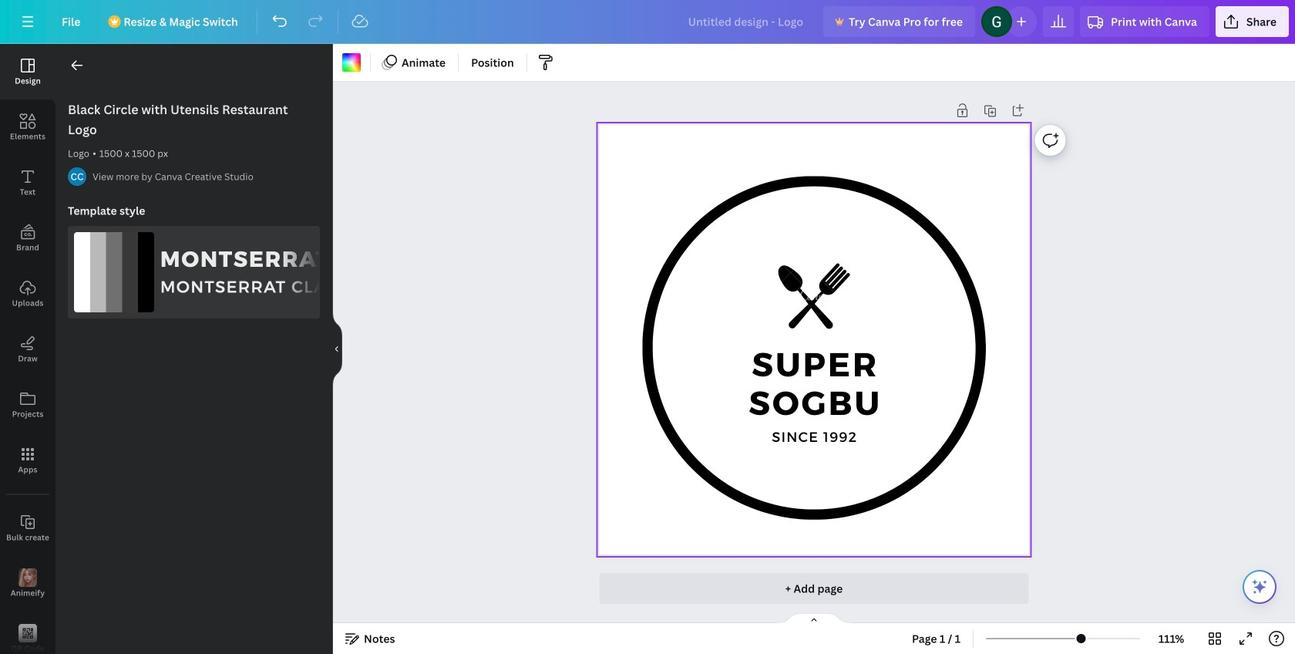 Task type: describe. For each thing, give the bounding box(es) containing it.
canva creative studio element
[[68, 167, 86, 186]]

#ffffff image
[[342, 53, 361, 72]]

canva assistant image
[[1251, 578, 1269, 596]]

side panel tab list
[[0, 44, 56, 654]]

Design title text field
[[676, 6, 818, 37]]

show pages image
[[777, 612, 851, 625]]



Task type: vqa. For each thing, say whether or not it's contained in the screenshot.
the topmost "Beginners"
no



Task type: locate. For each thing, give the bounding box(es) containing it.
main menu bar
[[0, 0, 1296, 44]]

fork and spoon image
[[756, 238, 873, 355]]

hide image
[[332, 312, 342, 386]]

canva creative studio image
[[68, 167, 86, 186]]



